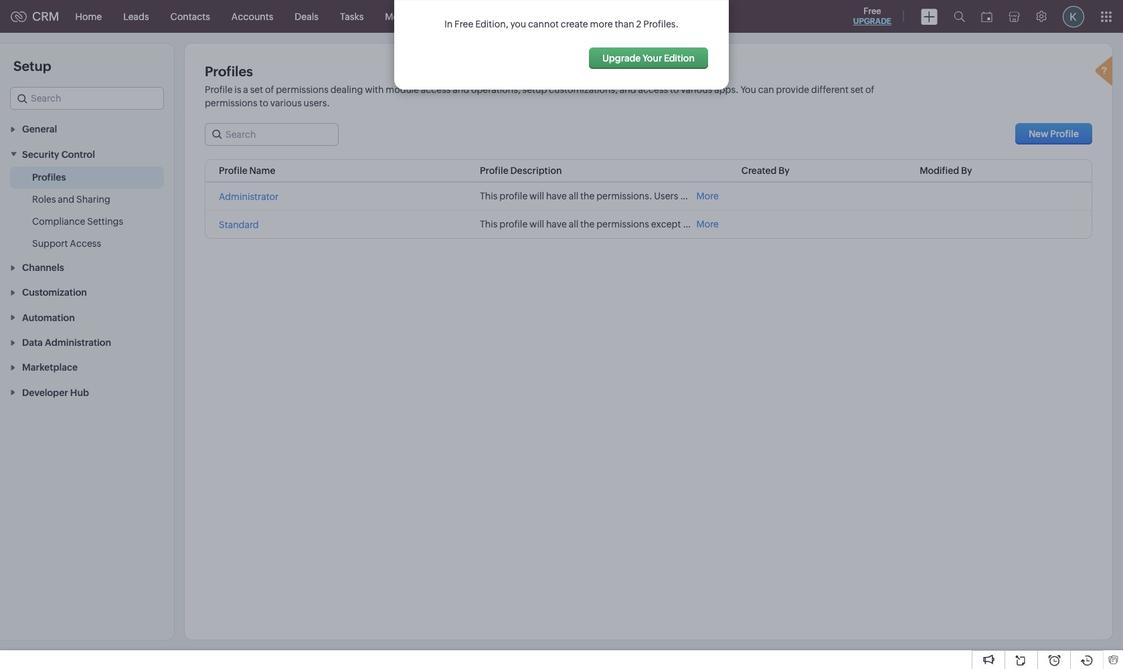 Task type: vqa. For each thing, say whether or not it's contained in the screenshot.
Create Menu 'element'
no



Task type: locate. For each thing, give the bounding box(es) containing it.
permissions down "is" on the left top of page
[[205, 98, 258, 108]]

more
[[697, 191, 719, 202], [697, 219, 719, 230]]

you
[[511, 19, 527, 29]]

of right a
[[265, 84, 274, 95]]

by right created on the top of page
[[779, 165, 790, 176]]

0 vertical spatial more
[[697, 191, 719, 202]]

0 horizontal spatial permissions
[[205, 98, 258, 108]]

apps.
[[715, 84, 739, 95]]

1 horizontal spatial various
[[681, 84, 713, 95]]

access down 'your'
[[639, 84, 669, 95]]

modified
[[920, 165, 960, 176]]

1 horizontal spatial upgrade
[[854, 17, 892, 26]]

roles and sharing link
[[32, 193, 110, 206]]

1 by from the left
[[779, 165, 790, 176]]

profile
[[205, 84, 233, 95], [1051, 129, 1080, 139], [219, 165, 248, 176], [480, 165, 509, 176]]

upgrade inside button
[[603, 53, 641, 64]]

free
[[864, 6, 882, 16], [455, 19, 474, 29]]

1 horizontal spatial of
[[866, 84, 875, 95]]

this
[[480, 219, 498, 230]]

profile for profile description
[[480, 165, 509, 176]]

administrator link
[[219, 192, 279, 202]]

more for standard
[[697, 219, 719, 230]]

profiles link
[[32, 171, 66, 184]]

profile name
[[219, 165, 276, 176]]

control
[[61, 149, 95, 160]]

profile inside profile is a set of permissions dealing with module access and operations, setup customizations, and access to various apps. you can provide different set of permissions to various users.
[[205, 84, 233, 95]]

1 vertical spatial to
[[260, 98, 268, 108]]

2 access from the left
[[639, 84, 669, 95]]

of
[[265, 84, 274, 95], [866, 84, 875, 95]]

and
[[453, 84, 470, 95], [620, 84, 637, 95], [58, 194, 74, 205]]

profile right new
[[1051, 129, 1080, 139]]

free upgrade
[[854, 6, 892, 26]]

calls
[[447, 11, 468, 22]]

1 vertical spatial more
[[697, 219, 719, 230]]

0 horizontal spatial upgrade
[[603, 53, 641, 64]]

1 of from the left
[[265, 84, 274, 95]]

2 set from the left
[[851, 84, 864, 95]]

0 vertical spatial upgrade
[[854, 17, 892, 26]]

provide
[[777, 84, 810, 95]]

access
[[421, 84, 451, 95], [639, 84, 669, 95]]

crm
[[32, 9, 59, 23]]

settings
[[87, 216, 123, 227]]

profile inside button
[[1051, 129, 1080, 139]]

sharing
[[76, 194, 110, 205]]

accounts link
[[221, 0, 284, 32]]

0 horizontal spatial of
[[265, 84, 274, 95]]

1 horizontal spatial set
[[851, 84, 864, 95]]

profile left name
[[219, 165, 248, 176]]

0 horizontal spatial set
[[250, 84, 263, 95]]

profile left 'description'
[[480, 165, 509, 176]]

will
[[530, 219, 545, 230]]

and left operations,
[[453, 84, 470, 95]]

2 horizontal spatial permissions
[[597, 219, 650, 230]]

tasks
[[340, 11, 364, 22]]

1 horizontal spatial to
[[670, 84, 679, 95]]

name
[[249, 165, 276, 176]]

with
[[365, 84, 384, 95]]

set right a
[[250, 84, 263, 95]]

0 vertical spatial various
[[681, 84, 713, 95]]

setup
[[13, 58, 51, 74]]

0 horizontal spatial access
[[421, 84, 451, 95]]

in
[[445, 19, 453, 29]]

search element
[[946, 0, 974, 33]]

by right modified
[[962, 165, 973, 176]]

new
[[1029, 129, 1049, 139]]

meetings link
[[375, 0, 436, 32]]

profiles.
[[644, 19, 679, 29]]

except
[[651, 219, 681, 230]]

tasks link
[[329, 0, 375, 32]]

this profile will have all the permissions except administrative privileges.
[[480, 219, 793, 230]]

1 vertical spatial profiles
[[32, 172, 66, 183]]

1 horizontal spatial access
[[639, 84, 669, 95]]

1 vertical spatial various
[[270, 98, 302, 108]]

various left 'users.'
[[270, 98, 302, 108]]

1 more from the top
[[697, 191, 719, 202]]

profiles
[[205, 64, 253, 79], [32, 172, 66, 183]]

modified by
[[920, 165, 973, 176]]

help image
[[1093, 54, 1120, 91]]

support access
[[32, 238, 101, 249]]

1 access from the left
[[421, 84, 451, 95]]

you
[[741, 84, 757, 95]]

profiles up roles
[[32, 172, 66, 183]]

standard link
[[219, 220, 259, 230]]

1 horizontal spatial by
[[962, 165, 973, 176]]

2 by from the left
[[962, 165, 973, 176]]

logo image
[[11, 11, 27, 22]]

1 vertical spatial upgrade
[[603, 53, 641, 64]]

dealing
[[331, 84, 363, 95]]

permissions right the
[[597, 219, 650, 230]]

more right except
[[697, 219, 719, 230]]

created
[[742, 165, 777, 176]]

security control region
[[0, 167, 174, 255]]

access right 'module'
[[421, 84, 451, 95]]

profile left "is" on the left top of page
[[205, 84, 233, 95]]

2 of from the left
[[866, 84, 875, 95]]

0 horizontal spatial and
[[58, 194, 74, 205]]

calls link
[[436, 0, 479, 32]]

is
[[235, 84, 241, 95]]

0 vertical spatial free
[[864, 6, 882, 16]]

permissions
[[276, 84, 329, 95], [205, 98, 258, 108], [597, 219, 650, 230]]

profiles up "is" on the left top of page
[[205, 64, 253, 79]]

0 vertical spatial profiles
[[205, 64, 253, 79]]

customizations,
[[549, 84, 618, 95]]

to down edition
[[670, 84, 679, 95]]

to up search text field
[[260, 98, 268, 108]]

and down upgrade your edition
[[620, 84, 637, 95]]

can
[[759, 84, 775, 95]]

security control button
[[0, 142, 174, 167]]

0 horizontal spatial free
[[455, 19, 474, 29]]

compliance settings link
[[32, 215, 123, 228]]

new profile button
[[1016, 123, 1093, 145]]

cannot
[[528, 19, 559, 29]]

crm link
[[11, 9, 59, 23]]

to
[[670, 84, 679, 95], [260, 98, 268, 108]]

more for administrator
[[697, 191, 719, 202]]

set right different
[[851, 84, 864, 95]]

more
[[590, 19, 613, 29]]

reports link
[[479, 0, 535, 32]]

0 vertical spatial to
[[670, 84, 679, 95]]

leads
[[123, 11, 149, 22]]

more up administrative
[[697, 191, 719, 202]]

profile for profile name
[[219, 165, 248, 176]]

by for modified by
[[962, 165, 973, 176]]

a
[[243, 84, 248, 95]]

1 vertical spatial permissions
[[205, 98, 258, 108]]

0 vertical spatial permissions
[[276, 84, 329, 95]]

1 horizontal spatial free
[[864, 6, 882, 16]]

set
[[250, 84, 263, 95], [851, 84, 864, 95]]

and right roles
[[58, 194, 74, 205]]

0 horizontal spatial by
[[779, 165, 790, 176]]

various
[[681, 84, 713, 95], [270, 98, 302, 108]]

0 horizontal spatial profiles
[[32, 172, 66, 183]]

permissions up 'users.'
[[276, 84, 329, 95]]

by
[[779, 165, 790, 176], [962, 165, 973, 176]]

1 horizontal spatial and
[[453, 84, 470, 95]]

reports
[[490, 11, 524, 22]]

various left the apps.
[[681, 84, 713, 95]]

of right different
[[866, 84, 875, 95]]

2 more from the top
[[697, 219, 719, 230]]

0 horizontal spatial various
[[270, 98, 302, 108]]

users.
[[304, 98, 330, 108]]

home
[[75, 11, 102, 22]]



Task type: describe. For each thing, give the bounding box(es) containing it.
profile description
[[480, 165, 562, 176]]

home link
[[65, 0, 113, 32]]

security control
[[22, 149, 95, 160]]

administrative
[[683, 219, 745, 230]]

setup
[[523, 84, 547, 95]]

0 horizontal spatial to
[[260, 98, 268, 108]]

roles and sharing
[[32, 194, 110, 205]]

contacts link
[[160, 0, 221, 32]]

administrator
[[219, 192, 279, 202]]

free inside free upgrade
[[864, 6, 882, 16]]

created by
[[742, 165, 790, 176]]

than
[[615, 19, 635, 29]]

standard
[[219, 220, 259, 230]]

profile
[[500, 219, 528, 230]]

leads link
[[113, 0, 160, 32]]

in free edition, you cannot create more than 2 profiles.
[[445, 19, 679, 29]]

search image
[[954, 11, 966, 22]]

operations,
[[471, 84, 521, 95]]

deals
[[295, 11, 319, 22]]

Search text field
[[206, 124, 338, 145]]

security
[[22, 149, 59, 160]]

1 horizontal spatial permissions
[[276, 84, 329, 95]]

support
[[32, 238, 68, 249]]

edition,
[[476, 19, 509, 29]]

have
[[546, 219, 567, 230]]

1 horizontal spatial profiles
[[205, 64, 253, 79]]

your
[[643, 53, 663, 64]]

contacts
[[171, 11, 210, 22]]

2 vertical spatial permissions
[[597, 219, 650, 230]]

new profile
[[1029, 129, 1080, 139]]

support access link
[[32, 237, 101, 250]]

documents link
[[606, 0, 678, 32]]

documents
[[617, 11, 667, 22]]

create
[[561, 19, 589, 29]]

accounts
[[232, 11, 273, 22]]

campaigns link
[[535, 0, 606, 32]]

campaigns
[[545, 11, 595, 22]]

description
[[511, 165, 562, 176]]

profile for profile is a set of permissions dealing with module access and operations, setup customizations, and access to various apps. you can provide different set of permissions to various users.
[[205, 84, 233, 95]]

roles
[[32, 194, 56, 205]]

the
[[581, 219, 595, 230]]

profile is a set of permissions dealing with module access and operations, setup customizations, and access to various apps. you can provide different set of permissions to various users.
[[205, 84, 875, 108]]

access
[[70, 238, 101, 249]]

upgrade your edition
[[603, 53, 695, 64]]

profiles inside security control region
[[32, 172, 66, 183]]

all
[[569, 219, 579, 230]]

2
[[637, 19, 642, 29]]

by for created by
[[779, 165, 790, 176]]

compliance settings
[[32, 216, 123, 227]]

upgrade your edition button
[[589, 48, 709, 69]]

1 set from the left
[[250, 84, 263, 95]]

edition
[[664, 53, 695, 64]]

and inside security control region
[[58, 194, 74, 205]]

2 horizontal spatial and
[[620, 84, 637, 95]]

module
[[386, 84, 419, 95]]

meetings
[[385, 11, 426, 22]]

1 vertical spatial free
[[455, 19, 474, 29]]

deals link
[[284, 0, 329, 32]]

compliance
[[32, 216, 85, 227]]

privileges.
[[747, 219, 793, 230]]

different
[[812, 84, 849, 95]]



